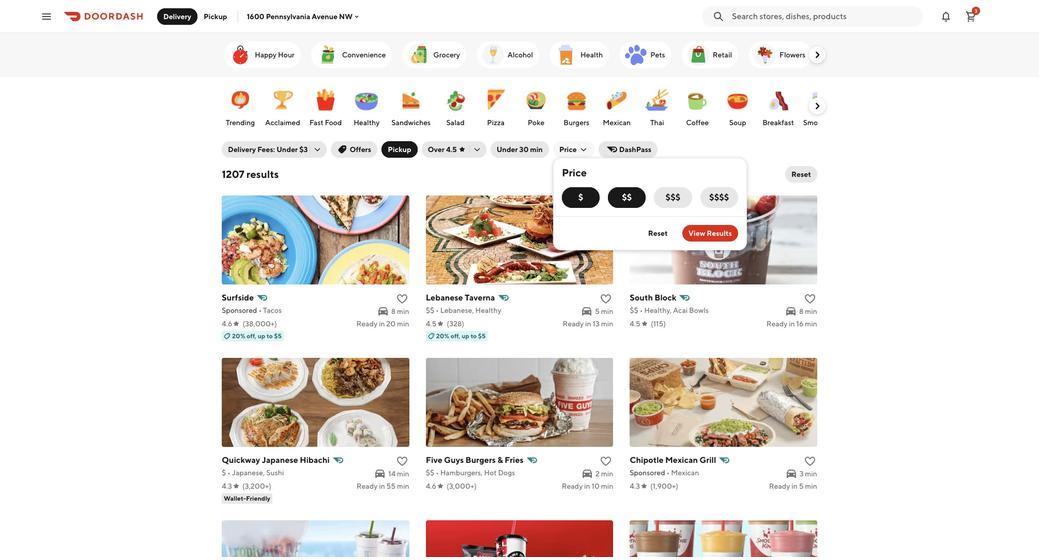 Task type: locate. For each thing, give the bounding box(es) containing it.
under left 30
[[497, 145, 518, 154]]

0 horizontal spatial 4.6
[[222, 320, 232, 328]]

0 horizontal spatial 8
[[391, 307, 396, 316]]

$ left $$ button
[[579, 192, 584, 202]]

0 vertical spatial 5
[[595, 307, 600, 316]]

pickup button left 1600
[[198, 8, 233, 25]]

up down the (328)
[[462, 332, 470, 340]]

five
[[426, 455, 443, 465]]

fees:
[[258, 145, 275, 154]]

1 horizontal spatial up
[[462, 332, 470, 340]]

min up ready in 13 min
[[601, 307, 614, 316]]

8 min for south block
[[800, 307, 818, 316]]

2 20% from the left
[[436, 332, 450, 340]]

0 horizontal spatial $
[[222, 469, 226, 477]]

1 horizontal spatial off,
[[451, 332, 461, 340]]

1 vertical spatial pickup button
[[382, 141, 418, 158]]

sponsored • tacos
[[222, 306, 282, 314]]

2 $5 from the left
[[478, 332, 486, 340]]

pickup right delivery button
[[204, 12, 227, 20]]

1 horizontal spatial 8 min
[[800, 307, 818, 316]]

8 min up 16 on the right of the page
[[800, 307, 818, 316]]

&
[[498, 455, 503, 465]]

0 horizontal spatial to
[[267, 332, 273, 340]]

in for surfside
[[379, 320, 385, 328]]

open menu image
[[40, 10, 53, 22]]

0 vertical spatial burgers
[[564, 118, 590, 127]]

min right 30
[[530, 145, 543, 154]]

3 inside button
[[975, 7, 978, 14]]

4.5 left (115)
[[630, 320, 641, 328]]

friendly
[[246, 494, 270, 502]]

0 horizontal spatial pickup button
[[198, 8, 233, 25]]

to down $$ • lebanese, healthy
[[471, 332, 477, 340]]

$$ down five in the left bottom of the page
[[426, 469, 435, 477]]

trending
[[226, 118, 255, 127]]

1 vertical spatial healthy
[[476, 306, 502, 314]]

$5 down (38,000+)
[[274, 332, 282, 340]]

up for surfside
[[258, 332, 265, 340]]

guys
[[444, 455, 464, 465]]

$$ button
[[608, 187, 646, 208]]

3 right "notification bell" icon
[[975, 7, 978, 14]]

1 horizontal spatial 3
[[975, 7, 978, 14]]

bowls
[[689, 306, 709, 314]]

click to add this store to your saved list image up "ready in 16 min"
[[804, 293, 817, 305]]

next button of carousel image right flowers
[[813, 50, 823, 60]]

$$ right $ button
[[622, 192, 632, 202]]

price inside price button
[[560, 145, 577, 154]]

1 horizontal spatial burgers
[[564, 118, 590, 127]]

next button of carousel image
[[813, 50, 823, 60], [813, 101, 823, 111]]

• down south
[[640, 306, 643, 314]]

$$ down lebanese
[[426, 306, 435, 314]]

2 horizontal spatial 4.5
[[630, 320, 641, 328]]

0 horizontal spatial reset button
[[642, 225, 674, 242]]

1 horizontal spatial $5
[[478, 332, 486, 340]]

20%
[[232, 332, 245, 340], [436, 332, 450, 340]]

1 horizontal spatial healthy
[[476, 306, 502, 314]]

reset
[[792, 170, 812, 178], [649, 229, 668, 237]]

1 horizontal spatial 8
[[800, 307, 804, 316]]

0 horizontal spatial $5
[[274, 332, 282, 340]]

8
[[391, 307, 396, 316], [800, 307, 804, 316]]

• down quickway
[[228, 469, 231, 477]]

convenience image
[[315, 42, 340, 67]]

healthy up offers
[[354, 118, 380, 127]]

1 horizontal spatial delivery
[[228, 145, 256, 154]]

1 off, from the left
[[247, 332, 256, 340]]

4.5 right over
[[446, 145, 457, 154]]

delivery inside delivery button
[[163, 12, 191, 20]]

•
[[259, 306, 262, 314], [436, 306, 439, 314], [640, 306, 643, 314], [228, 469, 231, 477], [436, 469, 439, 477], [667, 469, 670, 477]]

burgers up price button
[[564, 118, 590, 127]]

in for south block
[[789, 320, 795, 328]]

price down price button
[[562, 167, 587, 178]]

click to add this store to your saved list image up 2 min
[[600, 455, 613, 468]]

20% for surfside
[[232, 332, 245, 340]]

nw
[[339, 12, 353, 20]]

ready for chipotle mexican grill
[[770, 482, 791, 490]]

4.5 for south
[[630, 320, 641, 328]]

1 20% off, up to $5 from the left
[[232, 332, 282, 340]]

20% off, up to $5 down the (328)
[[436, 332, 486, 340]]

1 horizontal spatial pickup button
[[382, 141, 418, 158]]

4.3
[[222, 482, 232, 490], [630, 482, 640, 490]]

14 min
[[389, 470, 409, 478]]

$$ • lebanese, healthy
[[426, 306, 502, 314]]

to for lebanese taverna
[[471, 332, 477, 340]]

1 8 from the left
[[391, 307, 396, 316]]

1 vertical spatial 3
[[800, 470, 804, 478]]

8 up 16 on the right of the page
[[800, 307, 804, 316]]

0 horizontal spatial sponsored
[[222, 306, 257, 314]]

mexican down chipotle mexican grill
[[671, 469, 699, 477]]

4.6 down sponsored • tacos at the bottom left
[[222, 320, 232, 328]]

happy hour image
[[228, 42, 253, 67]]

2 20% off, up to $5 from the left
[[436, 332, 486, 340]]

sponsored down chipotle
[[630, 469, 666, 477]]

off, down (38,000+)
[[247, 332, 256, 340]]

0 horizontal spatial reset
[[649, 229, 668, 237]]

ready for lebanese taverna
[[563, 320, 584, 328]]

3
[[975, 7, 978, 14], [800, 470, 804, 478]]

1 to from the left
[[267, 332, 273, 340]]

min inside button
[[530, 145, 543, 154]]

0 vertical spatial reset button
[[786, 166, 818, 183]]

0 vertical spatial 3
[[975, 7, 978, 14]]

price right 30
[[560, 145, 577, 154]]

fries
[[505, 455, 524, 465]]

0 vertical spatial reset
[[792, 170, 812, 178]]

20% down the (328)
[[436, 332, 450, 340]]

grocery image
[[407, 42, 432, 67]]

avenue
[[312, 12, 338, 20]]

4.6 down five in the left bottom of the page
[[426, 482, 437, 490]]

healthy down "taverna"
[[476, 306, 502, 314]]

20% off, up to $5 for surfside
[[232, 332, 282, 340]]

2 4.3 from the left
[[630, 482, 640, 490]]

next button of carousel image up smoothie
[[813, 101, 823, 111]]

hibachi
[[300, 455, 330, 465]]

hot
[[484, 469, 497, 477]]

2 to from the left
[[471, 332, 477, 340]]

4.3 for quickway japanese hibachi
[[222, 482, 232, 490]]

20% for lebanese taverna
[[436, 332, 450, 340]]

8 up 20
[[391, 307, 396, 316]]

1 vertical spatial next button of carousel image
[[813, 101, 823, 111]]

mexican up 'dashpass' button on the right of the page
[[603, 118, 631, 127]]

2 under from the left
[[497, 145, 518, 154]]

1 vertical spatial $
[[222, 469, 226, 477]]

8 min up 20
[[391, 307, 409, 316]]

click to add this store to your saved list image
[[804, 455, 817, 468]]

click to add this store to your saved list image up 14 min
[[396, 455, 408, 468]]

$$ for $$ • hamburgers, hot dogs
[[426, 469, 435, 477]]

click to add this store to your saved list image up 5 min
[[600, 293, 613, 305]]

fast
[[310, 118, 324, 127]]

0 horizontal spatial under
[[277, 145, 298, 154]]

under left $3
[[277, 145, 298, 154]]

mexican up sponsored • mexican
[[666, 455, 698, 465]]

1 horizontal spatial 4.6
[[426, 482, 437, 490]]

ready for quickway japanese hibachi
[[357, 482, 378, 490]]

0 horizontal spatial 3
[[800, 470, 804, 478]]

trending link
[[223, 82, 258, 130]]

1 horizontal spatial under
[[497, 145, 518, 154]]

min right 16 on the right of the page
[[805, 320, 818, 328]]

$$ down south
[[630, 306, 639, 314]]

2 up from the left
[[462, 332, 470, 340]]

• down lebanese
[[436, 306, 439, 314]]

off, for lebanese taverna
[[451, 332, 461, 340]]

14
[[389, 470, 396, 478]]

4.3 up the wallet-
[[222, 482, 232, 490]]

0 horizontal spatial delivery
[[163, 12, 191, 20]]

under
[[277, 145, 298, 154], [497, 145, 518, 154]]

dashpass
[[620, 145, 652, 154]]

off, for surfside
[[247, 332, 256, 340]]

0 vertical spatial next button of carousel image
[[813, 50, 823, 60]]

4.3 for chipotle mexican grill
[[630, 482, 640, 490]]

1 horizontal spatial 20% off, up to $5
[[436, 332, 486, 340]]

1 horizontal spatial 4.5
[[446, 145, 457, 154]]

8 min
[[391, 307, 409, 316], [800, 307, 818, 316]]

$ down quickway
[[222, 469, 226, 477]]

3 up ready in 5 min
[[800, 470, 804, 478]]

burgers up hot
[[466, 455, 496, 465]]

up
[[258, 332, 265, 340], [462, 332, 470, 340]]

0 vertical spatial 4.6
[[222, 320, 232, 328]]

lebanese
[[426, 293, 463, 303]]

up down (38,000+)
[[258, 332, 265, 340]]

1 vertical spatial delivery
[[228, 145, 256, 154]]

1 horizontal spatial 5
[[799, 482, 804, 490]]

$$ inside button
[[622, 192, 632, 202]]

click to add this store to your saved list image up the ready in 20 min at the bottom
[[396, 293, 408, 305]]

1 vertical spatial sponsored
[[630, 469, 666, 477]]

• down five in the left bottom of the page
[[436, 469, 439, 477]]

5 up 13
[[595, 307, 600, 316]]

min right the 2
[[601, 470, 614, 478]]

under 30 min button
[[491, 141, 549, 158]]

2 min
[[596, 470, 614, 478]]

1 $5 from the left
[[274, 332, 282, 340]]

0 horizontal spatial off,
[[247, 332, 256, 340]]

alcohol
[[508, 51, 533, 59]]

pets link
[[620, 41, 672, 68]]

$ for $ • japanese, sushi
[[222, 469, 226, 477]]

min right "55"
[[397, 482, 409, 490]]

$ inside button
[[579, 192, 584, 202]]

0 horizontal spatial healthy
[[354, 118, 380, 127]]

$$ • healthy, acai bowls
[[630, 306, 709, 314]]

0 horizontal spatial 20%
[[232, 332, 245, 340]]

1 vertical spatial 4.6
[[426, 482, 437, 490]]

4.3 down chipotle
[[630, 482, 640, 490]]

1 vertical spatial burgers
[[466, 455, 496, 465]]

1 vertical spatial pickup
[[388, 145, 411, 154]]

$ button
[[562, 187, 600, 208]]

1 up from the left
[[258, 332, 265, 340]]

(1,900+)
[[651, 482, 679, 490]]

1 horizontal spatial sponsored
[[630, 469, 666, 477]]

1207 results
[[222, 168, 279, 180]]

1 20% from the left
[[232, 332, 245, 340]]

results
[[247, 168, 279, 180]]

0 horizontal spatial pickup
[[204, 12, 227, 20]]

0 vertical spatial sponsored
[[222, 306, 257, 314]]

burgers
[[564, 118, 590, 127], [466, 455, 496, 465]]

hour
[[278, 51, 295, 59]]

click to add this store to your saved list image for surfside
[[396, 293, 408, 305]]

1 horizontal spatial to
[[471, 332, 477, 340]]

0 vertical spatial delivery
[[163, 12, 191, 20]]

click to add this store to your saved list image for lebanese taverna
[[600, 293, 613, 305]]

2 off, from the left
[[451, 332, 461, 340]]

sponsored down surfside
[[222, 306, 257, 314]]

1 8 min from the left
[[391, 307, 409, 316]]

1 horizontal spatial reset
[[792, 170, 812, 178]]

• for south block
[[640, 306, 643, 314]]

price button
[[553, 141, 595, 158]]

0 vertical spatial pickup button
[[198, 8, 233, 25]]

tacos
[[263, 306, 282, 314]]

convenience link
[[311, 41, 392, 68]]

8 for surfside
[[391, 307, 396, 316]]

0 horizontal spatial 4.5
[[426, 320, 437, 328]]

0 horizontal spatial 8 min
[[391, 307, 409, 316]]

pizza
[[487, 118, 505, 127]]

min right "10"
[[601, 482, 614, 490]]

ready in 16 min
[[767, 320, 818, 328]]

min up "ready in 16 min"
[[805, 307, 818, 316]]

off, down the (328)
[[451, 332, 461, 340]]

2 8 from the left
[[800, 307, 804, 316]]

dashpass button
[[599, 141, 658, 158]]

5 down 3 min
[[799, 482, 804, 490]]

offers button
[[331, 141, 378, 158]]

2 vertical spatial mexican
[[671, 469, 699, 477]]

1 4.3 from the left
[[222, 482, 232, 490]]

pickup down sandwiches
[[388, 145, 411, 154]]

view results button
[[683, 225, 739, 242]]

min right 14
[[397, 470, 409, 478]]

japanese
[[262, 455, 298, 465]]

1600 pennsylvania avenue nw button
[[247, 12, 361, 20]]

pickup button
[[198, 8, 233, 25], [382, 141, 418, 158]]

to down (38,000+)
[[267, 332, 273, 340]]

ready in 20 min
[[357, 320, 409, 328]]

retail
[[713, 51, 732, 59]]

0 vertical spatial $
[[579, 192, 584, 202]]

1 horizontal spatial $
[[579, 192, 584, 202]]

0 horizontal spatial 4.3
[[222, 482, 232, 490]]

min down click to add this store to your saved list image
[[805, 470, 818, 478]]

5
[[595, 307, 600, 316], [799, 482, 804, 490]]

4.6
[[222, 320, 232, 328], [426, 482, 437, 490]]

block
[[655, 293, 677, 303]]

sandwiches
[[392, 118, 431, 127]]

1 vertical spatial 5
[[799, 482, 804, 490]]

pickup button down sandwiches
[[382, 141, 418, 158]]

notification bell image
[[940, 10, 953, 22]]

reset button
[[786, 166, 818, 183], [642, 225, 674, 242]]

south block
[[630, 293, 677, 303]]

healthy
[[354, 118, 380, 127], [476, 306, 502, 314]]

2 8 min from the left
[[800, 307, 818, 316]]

breakfast
[[763, 118, 794, 127]]

off,
[[247, 332, 256, 340], [451, 332, 461, 340]]

3 for 3
[[975, 7, 978, 14]]

$$$$
[[710, 192, 730, 202]]

alcohol link
[[477, 41, 540, 68]]

up for lebanese taverna
[[462, 332, 470, 340]]

click to add this store to your saved list image
[[396, 293, 408, 305], [600, 293, 613, 305], [804, 293, 817, 305], [396, 455, 408, 468], [600, 455, 613, 468]]

1 horizontal spatial 4.3
[[630, 482, 640, 490]]

20% down (38,000+)
[[232, 332, 245, 340]]

delivery
[[163, 12, 191, 20], [228, 145, 256, 154]]

0 horizontal spatial up
[[258, 332, 265, 340]]

0 vertical spatial pickup
[[204, 12, 227, 20]]

retail image
[[686, 42, 711, 67]]

convenience
[[342, 51, 386, 59]]

$5 down $$ • lebanese, healthy
[[478, 332, 486, 340]]

4.5 left the (328)
[[426, 320, 437, 328]]

0 horizontal spatial 20% off, up to $5
[[232, 332, 282, 340]]

0 vertical spatial price
[[560, 145, 577, 154]]

20% off, up to $5 down (38,000+)
[[232, 332, 282, 340]]

1 horizontal spatial 20%
[[436, 332, 450, 340]]

55
[[387, 482, 396, 490]]

8 min for surfside
[[391, 307, 409, 316]]



Task type: vqa. For each thing, say whether or not it's contained in the screenshot.
1 items, open Order Cart 'IMAGE'
yes



Task type: describe. For each thing, give the bounding box(es) containing it.
over 4.5 button
[[422, 141, 487, 158]]

click to add this store to your saved list image for five guys burgers & fries
[[600, 455, 613, 468]]

16
[[797, 320, 804, 328]]

Store search: begin typing to search for stores available on DoorDash text field
[[732, 11, 918, 22]]

in for five guys burgers & fries
[[585, 482, 591, 490]]

sponsored • mexican
[[630, 469, 699, 477]]

(328)
[[447, 320, 465, 328]]

dogs
[[498, 469, 515, 477]]

wallet-
[[224, 494, 246, 502]]

grocery
[[434, 51, 460, 59]]

$5 for surfside
[[274, 332, 282, 340]]

healthy,
[[645, 306, 672, 314]]

1 under from the left
[[277, 145, 298, 154]]

pets
[[651, 51, 666, 59]]

results
[[707, 229, 732, 237]]

under 30 min
[[497, 145, 543, 154]]

soup
[[730, 118, 747, 127]]

grocery link
[[403, 41, 466, 68]]

$$$ button
[[654, 187, 692, 208]]

taverna
[[465, 293, 495, 303]]

smoothie
[[804, 118, 835, 127]]

south
[[630, 293, 653, 303]]

poke
[[528, 118, 545, 127]]

alcohol image
[[481, 42, 506, 67]]

in for lebanese taverna
[[586, 320, 592, 328]]

3 for 3 min
[[800, 470, 804, 478]]

under inside under 30 min button
[[497, 145, 518, 154]]

thai
[[650, 118, 665, 127]]

1 vertical spatial price
[[562, 167, 587, 178]]

$$ • hamburgers, hot dogs
[[426, 469, 515, 477]]

ready in 5 min
[[770, 482, 818, 490]]

flowers image
[[753, 42, 778, 67]]

• down chipotle mexican grill
[[667, 469, 670, 477]]

1 horizontal spatial pickup
[[388, 145, 411, 154]]

1 items, open order cart image
[[965, 10, 978, 22]]

0 horizontal spatial burgers
[[466, 455, 496, 465]]

pets image
[[624, 42, 649, 67]]

in for chipotle mexican grill
[[792, 482, 798, 490]]

ready for five guys burgers & fries
[[562, 482, 583, 490]]

view results
[[689, 229, 732, 237]]

3 min
[[800, 470, 818, 478]]

acai
[[673, 306, 688, 314]]

(3,200+)
[[242, 482, 271, 490]]

sushi
[[266, 469, 284, 477]]

health link
[[550, 41, 609, 68]]

min up the ready in 20 min at the bottom
[[397, 307, 409, 316]]

in for quickway japanese hibachi
[[379, 482, 385, 490]]

to for surfside
[[267, 332, 273, 340]]

• for quickway japanese hibachi
[[228, 469, 231, 477]]

fast food
[[310, 118, 342, 127]]

quickway
[[222, 455, 260, 465]]

happy hour link
[[224, 41, 301, 68]]

five guys burgers & fries
[[426, 455, 524, 465]]

1 next button of carousel image from the top
[[813, 50, 823, 60]]

sponsored for surfside
[[222, 306, 257, 314]]

• for lebanese taverna
[[436, 306, 439, 314]]

• left tacos
[[259, 306, 262, 314]]

$$ for $$
[[622, 192, 632, 202]]

surfside
[[222, 293, 254, 303]]

$$$
[[666, 192, 681, 202]]

hamburgers,
[[440, 469, 483, 477]]

1 vertical spatial reset button
[[642, 225, 674, 242]]

0 vertical spatial healthy
[[354, 118, 380, 127]]

food
[[325, 118, 342, 127]]

2
[[596, 470, 600, 478]]

sponsored for chipotle mexican grill
[[630, 469, 666, 477]]

$$ for $$ • lebanese, healthy
[[426, 306, 435, 314]]

chipotle
[[630, 455, 664, 465]]

over
[[428, 145, 445, 154]]

4.5 for lebanese
[[426, 320, 437, 328]]

1600
[[247, 12, 265, 20]]

acclaimed link
[[263, 82, 302, 130]]

health image
[[554, 42, 579, 67]]

happy
[[255, 51, 277, 59]]

1 horizontal spatial reset button
[[786, 166, 818, 183]]

ready in 55 min
[[357, 482, 409, 490]]

$3
[[299, 145, 308, 154]]

quickway japanese hibachi
[[222, 455, 330, 465]]

flowers
[[780, 51, 806, 59]]

click to add this store to your saved list image for quickway japanese hibachi
[[396, 455, 408, 468]]

delivery fees: under $3
[[228, 145, 308, 154]]

2 next button of carousel image from the top
[[813, 101, 823, 111]]

13
[[593, 320, 600, 328]]

1 vertical spatial mexican
[[666, 455, 698, 465]]

8 for south block
[[800, 307, 804, 316]]

delivery button
[[157, 8, 198, 25]]

$$$$ button
[[701, 187, 739, 208]]

(38,000+)
[[243, 320, 277, 328]]

$ for $
[[579, 192, 584, 202]]

japanese,
[[232, 469, 265, 477]]

salad
[[447, 118, 465, 127]]

grill
[[700, 455, 717, 465]]

4.6 for surfside
[[222, 320, 232, 328]]

coffee
[[686, 118, 709, 127]]

0 vertical spatial mexican
[[603, 118, 631, 127]]

min right 13
[[601, 320, 614, 328]]

over 4.5
[[428, 145, 457, 154]]

min down 3 min
[[805, 482, 818, 490]]

30
[[520, 145, 529, 154]]

$ • japanese, sushi
[[222, 469, 284, 477]]

wallet-friendly
[[224, 494, 270, 502]]

ready for surfside
[[357, 320, 378, 328]]

view
[[689, 229, 706, 237]]

ready for south block
[[767, 320, 788, 328]]

retail link
[[682, 41, 739, 68]]

(115)
[[651, 320, 666, 328]]

• for five guys burgers & fries
[[436, 469, 439, 477]]

flowers link
[[749, 41, 812, 68]]

$5 for lebanese taverna
[[478, 332, 486, 340]]

4.5 inside over 4.5 button
[[446, 145, 457, 154]]

min right 20
[[397, 320, 409, 328]]

3 button
[[961, 6, 982, 27]]

(3,000+)
[[447, 482, 477, 490]]

4.6 for five guys burgers & fries
[[426, 482, 437, 490]]

delivery for delivery
[[163, 12, 191, 20]]

20% off, up to $5 for lebanese taverna
[[436, 332, 486, 340]]

click to add this store to your saved list image for south block
[[804, 293, 817, 305]]

5 min
[[595, 307, 614, 316]]

health
[[581, 51, 603, 59]]

$$ for $$ • healthy, acai bowls
[[630, 306, 639, 314]]

pennsylvania
[[266, 12, 310, 20]]

1 vertical spatial reset
[[649, 229, 668, 237]]

delivery for delivery fees: under $3
[[228, 145, 256, 154]]

lebanese taverna
[[426, 293, 495, 303]]

0 horizontal spatial 5
[[595, 307, 600, 316]]

1207
[[222, 168, 244, 180]]



